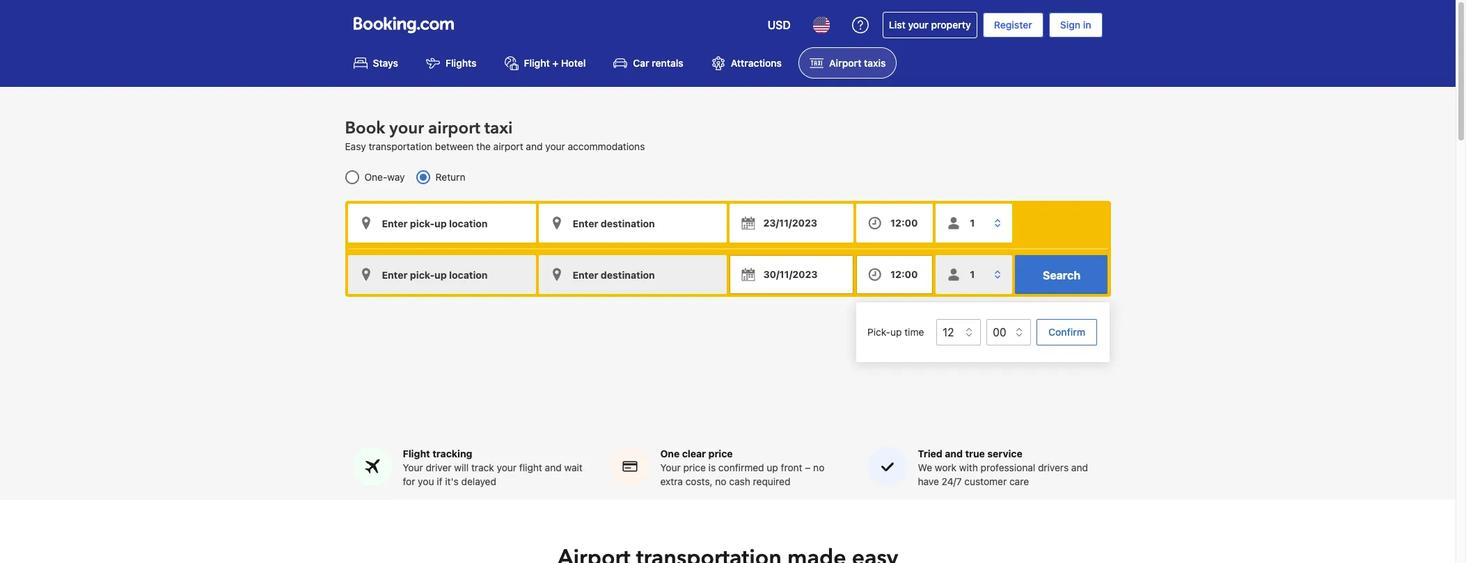 Task type: describe. For each thing, give the bounding box(es) containing it.
and right drivers
[[1071, 462, 1088, 474]]

search
[[1043, 270, 1081, 282]]

23/11/2023 button
[[729, 204, 854, 243]]

care
[[1010, 476, 1029, 488]]

search button
[[1015, 256, 1108, 295]]

airport
[[829, 57, 862, 69]]

with
[[959, 462, 978, 474]]

will
[[454, 462, 469, 474]]

30/11/2023
[[763, 269, 818, 281]]

tracking
[[433, 448, 472, 460]]

book
[[345, 117, 385, 140]]

flight tracking your driver will track your flight and wait for you if it's delayed
[[403, 448, 583, 488]]

one
[[660, 448, 680, 460]]

12:00 for 23/11/2023
[[891, 217, 918, 229]]

confirm button
[[1037, 320, 1098, 346]]

delayed
[[461, 476, 496, 488]]

your inside flight tracking your driver will track your flight and wait for you if it's delayed
[[497, 462, 517, 474]]

confirmed
[[718, 462, 764, 474]]

way
[[387, 171, 405, 183]]

driver
[[426, 462, 452, 474]]

book your airport taxi easy transportation between the airport and your accommodations
[[345, 117, 645, 153]]

taxis
[[864, 57, 886, 69]]

1 horizontal spatial up
[[891, 326, 902, 338]]

12:00 for 30/11/2023
[[891, 269, 918, 281]]

1 horizontal spatial price
[[708, 448, 733, 460]]

required
[[753, 476, 791, 488]]

flight
[[519, 462, 542, 474]]

cash
[[729, 476, 750, 488]]

wait
[[564, 462, 583, 474]]

and inside book your airport taxi easy transportation between the airport and your accommodations
[[526, 141, 543, 153]]

true
[[965, 448, 985, 460]]

car
[[633, 57, 649, 69]]

flight for flight tracking your driver will track your flight and wait for you if it's delayed
[[403, 448, 430, 460]]

Enter destination text field
[[539, 204, 727, 243]]

extra
[[660, 476, 683, 488]]

list your property link
[[883, 12, 977, 38]]

stays link
[[342, 47, 409, 79]]

car rentals
[[633, 57, 684, 69]]

stays
[[373, 57, 398, 69]]

one-
[[364, 171, 387, 183]]

0 horizontal spatial price
[[683, 462, 706, 474]]

your right list
[[908, 19, 929, 31]]

accommodations
[[568, 141, 645, 153]]

register
[[994, 19, 1032, 31]]

the
[[476, 141, 491, 153]]

booking.com online hotel reservations image
[[353, 17, 454, 33]]

have
[[918, 476, 939, 488]]

sign in
[[1060, 19, 1091, 31]]

your inside flight tracking your driver will track your flight and wait for you if it's delayed
[[403, 462, 423, 474]]

one clear price your price is confirmed up front – no extra costs, no cash required
[[660, 448, 825, 488]]

tried and true service we work with professional drivers and have 24/7 customer care
[[918, 448, 1088, 488]]

airport taxis link
[[799, 47, 897, 79]]



Task type: locate. For each thing, give the bounding box(es) containing it.
up left time
[[891, 326, 902, 338]]

your down one
[[660, 462, 681, 474]]

your left the accommodations in the left top of the page
[[545, 141, 565, 153]]

for
[[403, 476, 415, 488]]

23/11/2023
[[763, 217, 817, 229]]

time
[[905, 326, 924, 338]]

0 vertical spatial up
[[891, 326, 902, 338]]

hotel
[[561, 57, 586, 69]]

0 vertical spatial airport
[[428, 117, 480, 140]]

2 12:00 button from the top
[[856, 256, 933, 295]]

list
[[889, 19, 906, 31]]

your up "for"
[[403, 462, 423, 474]]

attractions link
[[700, 47, 793, 79]]

usd button
[[759, 8, 799, 42]]

1 vertical spatial no
[[715, 476, 727, 488]]

1 vertical spatial flight
[[403, 448, 430, 460]]

return
[[436, 171, 465, 183]]

drivers
[[1038, 462, 1069, 474]]

no down is
[[715, 476, 727, 488]]

12:00
[[891, 217, 918, 229], [891, 269, 918, 281]]

pick-up time
[[868, 326, 924, 338]]

it's
[[445, 476, 459, 488]]

up
[[891, 326, 902, 338], [767, 462, 778, 474]]

front
[[781, 462, 802, 474]]

12:00 button
[[856, 204, 933, 243], [856, 256, 933, 295]]

1 horizontal spatial no
[[813, 462, 825, 474]]

your up transportation
[[389, 117, 424, 140]]

up up required
[[767, 462, 778, 474]]

1 your from the left
[[403, 462, 423, 474]]

between
[[435, 141, 474, 153]]

30/11/2023 button
[[729, 256, 854, 295]]

flight inside flight tracking your driver will track your flight and wait for you if it's delayed
[[403, 448, 430, 460]]

flight up driver at the bottom left of the page
[[403, 448, 430, 460]]

list your property
[[889, 19, 971, 31]]

customer
[[965, 476, 1007, 488]]

no
[[813, 462, 825, 474], [715, 476, 727, 488]]

flights
[[446, 57, 477, 69]]

one-way
[[364, 171, 405, 183]]

and
[[526, 141, 543, 153], [945, 448, 963, 460], [545, 462, 562, 474], [1071, 462, 1088, 474]]

confirm
[[1049, 327, 1086, 339]]

–
[[805, 462, 811, 474]]

if
[[437, 476, 442, 488]]

0 horizontal spatial flight
[[403, 448, 430, 460]]

flight + hotel
[[524, 57, 586, 69]]

2 12:00 from the top
[[891, 269, 918, 281]]

your
[[908, 19, 929, 31], [389, 117, 424, 140], [545, 141, 565, 153], [497, 462, 517, 474]]

flights link
[[415, 47, 488, 79]]

12:00 button for 23/11/2023
[[856, 204, 933, 243]]

price
[[708, 448, 733, 460], [683, 462, 706, 474]]

1 vertical spatial 12:00 button
[[856, 256, 933, 295]]

1 12:00 button from the top
[[856, 204, 933, 243]]

0 vertical spatial no
[[813, 462, 825, 474]]

24/7
[[942, 476, 962, 488]]

and right the
[[526, 141, 543, 153]]

service
[[988, 448, 1023, 460]]

and inside flight tracking your driver will track your flight and wait for you if it's delayed
[[545, 462, 562, 474]]

price down clear
[[683, 462, 706, 474]]

easy
[[345, 141, 366, 153]]

professional
[[981, 462, 1035, 474]]

airport taxis
[[829, 57, 886, 69]]

2 your from the left
[[660, 462, 681, 474]]

price up is
[[708, 448, 733, 460]]

0 vertical spatial 12:00 button
[[856, 204, 933, 243]]

1 vertical spatial up
[[767, 462, 778, 474]]

property
[[931, 19, 971, 31]]

flight + hotel link
[[493, 47, 597, 79]]

your
[[403, 462, 423, 474], [660, 462, 681, 474]]

1 horizontal spatial flight
[[524, 57, 550, 69]]

car rentals link
[[603, 47, 695, 79]]

transportation
[[369, 141, 432, 153]]

tried
[[918, 448, 943, 460]]

1 12:00 from the top
[[891, 217, 918, 229]]

airport down taxi
[[493, 141, 523, 153]]

and up work
[[945, 448, 963, 460]]

costs,
[[686, 476, 713, 488]]

track
[[471, 462, 494, 474]]

in
[[1083, 19, 1091, 31]]

0 vertical spatial price
[[708, 448, 733, 460]]

pick-
[[868, 326, 891, 338]]

taxi
[[484, 117, 513, 140]]

0 horizontal spatial airport
[[428, 117, 480, 140]]

is
[[709, 462, 716, 474]]

attractions
[[731, 57, 782, 69]]

register link
[[983, 13, 1043, 38]]

1 vertical spatial price
[[683, 462, 706, 474]]

clear
[[682, 448, 706, 460]]

airport
[[428, 117, 480, 140], [493, 141, 523, 153]]

0 vertical spatial 12:00
[[891, 217, 918, 229]]

we
[[918, 462, 932, 474]]

flight left +
[[524, 57, 550, 69]]

no right –
[[813, 462, 825, 474]]

rentals
[[652, 57, 684, 69]]

you
[[418, 476, 434, 488]]

airport up between
[[428, 117, 480, 140]]

0 vertical spatial flight
[[524, 57, 550, 69]]

+
[[552, 57, 559, 69]]

Enter pick-up location text field
[[348, 204, 536, 243]]

0 horizontal spatial up
[[767, 462, 778, 474]]

1 horizontal spatial airport
[[493, 141, 523, 153]]

0 horizontal spatial your
[[403, 462, 423, 474]]

1 vertical spatial airport
[[493, 141, 523, 153]]

sign in link
[[1049, 13, 1102, 38]]

1 vertical spatial 12:00
[[891, 269, 918, 281]]

up inside one clear price your price is confirmed up front – no extra costs, no cash required
[[767, 462, 778, 474]]

your right track
[[497, 462, 517, 474]]

0 horizontal spatial no
[[715, 476, 727, 488]]

flight
[[524, 57, 550, 69], [403, 448, 430, 460]]

usd
[[768, 19, 791, 31]]

and left the wait
[[545, 462, 562, 474]]

sign
[[1060, 19, 1081, 31]]

work
[[935, 462, 957, 474]]

1 horizontal spatial your
[[660, 462, 681, 474]]

your inside one clear price your price is confirmed up front – no extra costs, no cash required
[[660, 462, 681, 474]]

12:00 button for 30/11/2023
[[856, 256, 933, 295]]

flight for flight + hotel
[[524, 57, 550, 69]]



Task type: vqa. For each thing, say whether or not it's contained in the screenshot.
right 'price'
yes



